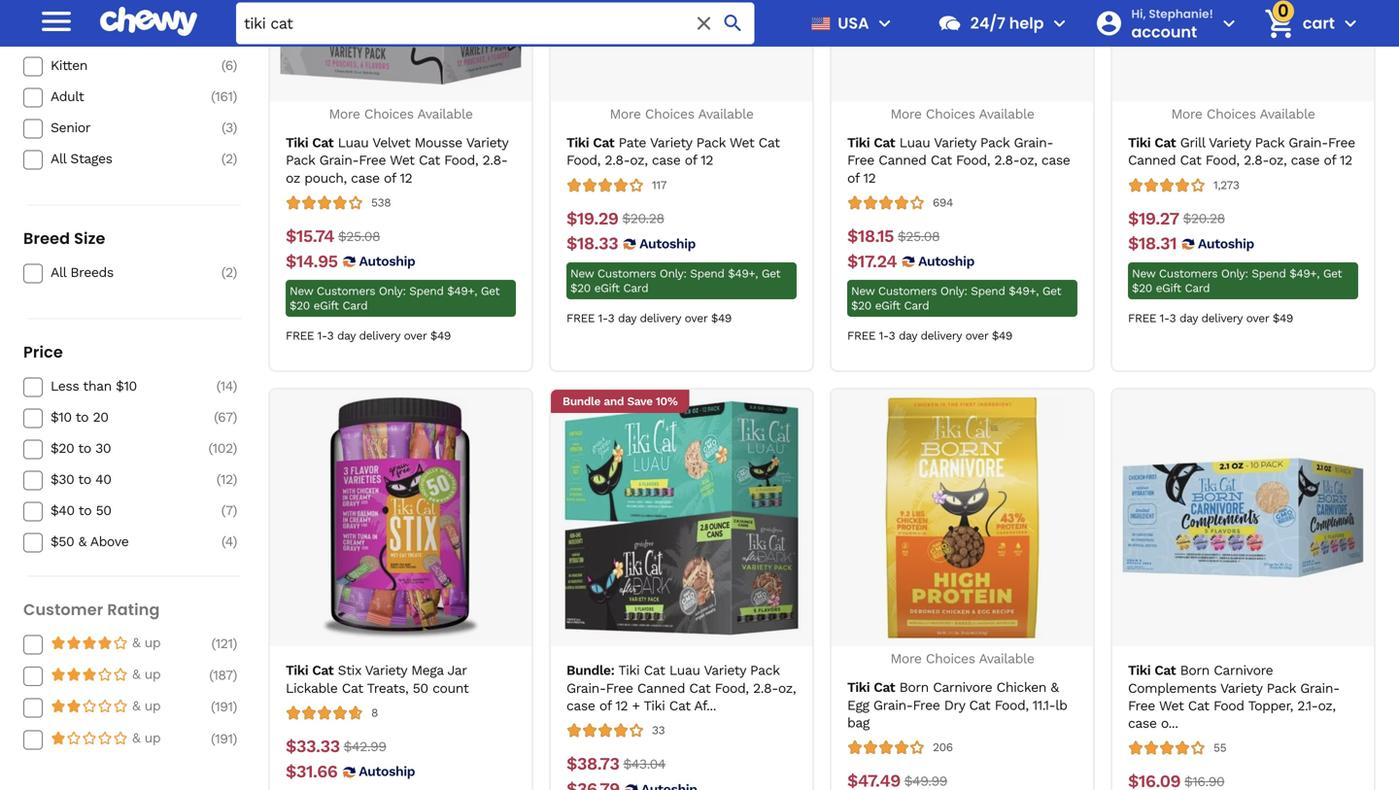 Task type: describe. For each thing, give the bounding box(es) containing it.
tiki for pate variety pack wet cat food, 2.8-oz, case of 12
[[567, 135, 589, 151]]

above
[[90, 534, 129, 550]]

14 ) from the top
[[233, 668, 237, 684]]

6 ) from the top
[[233, 265, 237, 281]]

luau for $15.74
[[338, 135, 369, 151]]

available for $15.74
[[418, 106, 473, 122]]

dry
[[945, 697, 966, 713]]

3 down ( 161 )
[[226, 120, 233, 136]]

free for born carnivore chicken & egg grain-free dry cat food, 11.1-lb bag
[[913, 697, 941, 713]]

cart link
[[1257, 0, 1336, 47]]

more choices available for $19.27
[[1172, 106, 1316, 122]]

all stages
[[51, 151, 112, 167]]

$33.33
[[286, 736, 340, 757]]

$19.29 text field
[[567, 208, 619, 230]]

card for $14.95
[[343, 299, 368, 313]]

count
[[433, 680, 469, 696]]

free for $17.24
[[848, 329, 876, 343]]

pate variety pack wet cat food, 2.8-oz, case of 12
[[567, 135, 780, 168]]

autoship for $18.33
[[640, 236, 696, 252]]

to for $40
[[79, 503, 92, 519]]

$30
[[51, 472, 74, 488]]

luau for $18.15
[[900, 135, 931, 151]]

2 for all stages
[[226, 151, 233, 167]]

$40
[[51, 503, 75, 519]]

over for $18.33
[[685, 312, 708, 325]]

topper,
[[1249, 698, 1294, 714]]

$16.90 text field
[[1185, 771, 1225, 790]]

( for all stages
[[221, 151, 226, 167]]

$20 for $14.95
[[290, 299, 310, 313]]

6
[[225, 57, 233, 73]]

3 for $18.15
[[889, 329, 896, 343]]

oz
[[286, 170, 300, 186]]

( 67 )
[[214, 409, 237, 425]]

( 161 )
[[211, 89, 237, 105]]

2.8- inside luau variety pack grain- free canned cat food, 2.8-oz, case of 12
[[995, 152, 1020, 168]]

$14.95
[[286, 251, 338, 271]]

1- for $14.95
[[318, 329, 327, 343]]

help
[[1010, 12, 1045, 34]]

( 2 ) for all stages
[[221, 151, 237, 167]]

usa button
[[804, 0, 897, 47]]

14
[[220, 378, 233, 394]]

8 ) from the top
[[233, 409, 237, 425]]

121
[[216, 636, 233, 652]]

12 inside pate variety pack wet cat food, 2.8-oz, case of 12
[[701, 152, 714, 168]]

tiki up +
[[619, 663, 640, 679]]

( 121 )
[[211, 636, 237, 652]]

carnivore for food
[[1215, 663, 1274, 679]]

stephanie!
[[1149, 6, 1214, 22]]

free 1-3 day delivery over $49 for $14.95
[[286, 329, 451, 343]]

( 187 )
[[209, 668, 237, 684]]

save
[[628, 395, 653, 409]]

538
[[371, 196, 391, 209]]

variety inside stix variety mega jar lickable cat treats, 50 count
[[365, 663, 407, 679]]

variety inside grill variety pack grain-free canned cat food, 2.8-oz, case of 12
[[1209, 135, 1252, 151]]

account
[[1132, 21, 1198, 43]]

$15.74
[[286, 226, 334, 246]]

egift for $14.95
[[314, 299, 339, 313]]

items image
[[1263, 6, 1297, 41]]

lb
[[1056, 697, 1068, 713]]

customers for $18.31
[[1160, 267, 1218, 281]]

stix
[[338, 663, 361, 679]]

choices for $18.15
[[926, 106, 976, 122]]

30
[[95, 441, 111, 457]]

adult link
[[51, 88, 189, 106]]

autoship for $18.31
[[1199, 236, 1255, 252]]

autoship for $14.95
[[359, 253, 415, 269]]

customer
[[23, 599, 103, 621]]

& inside the born carnivore chicken & egg grain-free dry cat food, 11.1-lb bag
[[1051, 680, 1059, 696]]

$19.29
[[567, 208, 619, 229]]

tiki for stix variety mega jar lickable cat treats, 50 count
[[286, 663, 309, 679]]

choices up dry
[[926, 651, 976, 667]]

more for $19.29
[[610, 106, 641, 122]]

( 3 )
[[222, 120, 237, 136]]

$19.27
[[1129, 208, 1180, 229]]

$31.66
[[286, 761, 338, 782]]

oz, inside "tiki cat luau variety pack grain-free canned cat food, 2.8-oz, case of 12 + tiki cat af..."
[[779, 680, 796, 696]]

3 & up from the top
[[132, 698, 161, 714]]

of inside 'luau velvet mousse variety pack grain-free wet cat food, 2.8- oz pouch, case of 12'
[[384, 170, 396, 186]]

24/7 help
[[971, 12, 1045, 34]]

$49+, for $18.33
[[728, 267, 758, 281]]

kitten
[[51, 57, 87, 73]]

free 1-3 day delivery over $49 for $17.24
[[848, 329, 1013, 343]]

bundle
[[563, 395, 601, 409]]

rating
[[107, 599, 160, 621]]

case inside born carnivore complements variety pack grain- free wet cat food topper, 2.1-oz, case o...
[[1129, 715, 1157, 731]]

206
[[933, 741, 953, 754]]

hi, stephanie! account
[[1132, 6, 1214, 43]]

$20 to 30
[[51, 441, 111, 457]]

only: for $17.24
[[941, 285, 968, 298]]

less than $10 link
[[51, 378, 189, 395]]

breed
[[23, 228, 70, 249]]

egg
[[848, 697, 870, 713]]

12 inside 'luau velvet mousse variety pack grain-free wet cat food, 2.8- oz pouch, case of 12'
[[400, 170, 412, 186]]

egift for $18.33
[[595, 282, 620, 295]]

day for $14.95
[[337, 329, 356, 343]]

1 ( 191 ) from the top
[[211, 699, 237, 715]]

variety inside "tiki cat luau variety pack grain-free canned cat food, 2.8-oz, case of 12 + tiki cat af..."
[[704, 663, 746, 679]]

case inside 'luau velvet mousse variety pack grain-free wet cat food, 2.8- oz pouch, case of 12'
[[351, 170, 380, 186]]

of inside pate variety pack wet cat food, 2.8-oz, case of 12
[[685, 152, 697, 168]]

customer rating
[[23, 599, 160, 621]]

( for $50 & above
[[222, 534, 225, 550]]

grill variety pack grain-free canned cat food, 2.8-oz, case of 12
[[1129, 135, 1356, 168]]

16 ) from the top
[[233, 731, 237, 747]]

less
[[51, 378, 79, 394]]

over for $14.95
[[404, 329, 427, 343]]

wet for luau velvet mousse variety pack grain-free wet cat food, 2.8- oz pouch, case of 12
[[390, 152, 415, 168]]

2.8- inside 'luau velvet mousse variety pack grain-free wet cat food, 2.8- oz pouch, case of 12'
[[483, 152, 508, 168]]

33
[[652, 724, 665, 737]]

all for all stages
[[51, 151, 66, 167]]

free 1-3 day delivery over $49 for $18.31
[[1129, 312, 1294, 325]]

size
[[74, 228, 106, 249]]

and
[[604, 395, 624, 409]]

cart menu image
[[1340, 12, 1363, 35]]

3 ) from the top
[[233, 89, 237, 105]]

free inside grill variety pack grain-free canned cat food, 2.8-oz, case of 12
[[1329, 135, 1356, 151]]

1 ) from the top
[[233, 26, 237, 42]]

delivery for $18.33
[[640, 312, 681, 325]]

get for $17.24
[[1043, 285, 1062, 298]]

tiki cat luau variety pack grain-free canned cat food, 2.8-oz, case of 12 + tiki cat af...
[[567, 663, 796, 714]]

$20.28 for $19.27
[[1184, 211, 1226, 227]]

$49+, for $18.31
[[1290, 267, 1320, 281]]

choices for $19.27
[[1207, 106, 1257, 122]]

pouch,
[[305, 170, 347, 186]]

new customers only: spend $49+, get $20 egift card for $17.24
[[852, 285, 1062, 313]]

carnivore for food,
[[934, 680, 993, 696]]

cart
[[1304, 12, 1336, 34]]

bundle:
[[567, 663, 615, 679]]

customers for $18.33
[[598, 267, 656, 281]]

$49 for $14.95
[[431, 329, 451, 343]]

grain- inside luau variety pack grain- free canned cat food, 2.8-oz, case of 12
[[1014, 135, 1054, 151]]

available for $18.15
[[979, 106, 1035, 122]]

15 ) from the top
[[233, 699, 237, 715]]

cat inside born carnivore complements variety pack grain- free wet cat food topper, 2.1-oz, case o...
[[1189, 698, 1210, 714]]

$40 to 50
[[51, 503, 111, 519]]

tiki for born carnivore chicken & egg grain-free dry cat food, 11.1-lb bag
[[848, 680, 870, 696]]

1 191 from the top
[[215, 699, 233, 715]]

8
[[371, 706, 378, 720]]

to for $10
[[76, 409, 89, 425]]

$16.90
[[1185, 774, 1225, 790]]

food, inside luau variety pack grain- free canned cat food, 2.8-oz, case of 12
[[957, 152, 991, 168]]

$19.29 $20.28
[[567, 208, 665, 229]]

stages
[[70, 151, 112, 167]]

tiki for luau velvet mousse variety pack grain-free wet cat food, 2.8- oz pouch, case of 12
[[286, 135, 309, 151]]

velvet
[[373, 135, 411, 151]]

of inside luau variety pack grain- free canned cat food, 2.8-oz, case of 12
[[848, 170, 860, 186]]

$49 for $17.24
[[992, 329, 1013, 343]]

born carnivore chicken & egg grain-free dry cat food, 11.1-lb bag
[[848, 680, 1068, 731]]

kitten link
[[51, 57, 189, 75]]

new for $18.33
[[571, 267, 594, 281]]

0 horizontal spatial 50
[[96, 503, 111, 519]]

24/7 help link
[[930, 0, 1045, 47]]

$49 for $18.31
[[1273, 312, 1294, 325]]

canned for $19.27
[[1129, 152, 1177, 168]]

lickable
[[286, 680, 338, 696]]

cat inside stix variety mega jar lickable cat treats, 50 count
[[342, 680, 363, 696]]

( 6 )
[[221, 57, 237, 73]]

more choices available for $18.15
[[891, 106, 1035, 122]]

$25.08 text field
[[338, 226, 380, 247]]

$50 & above link
[[51, 533, 189, 551]]

mousse
[[415, 135, 463, 151]]

$19.27 text field
[[1129, 208, 1180, 230]]

4
[[225, 534, 233, 550]]

4 up from the top
[[145, 730, 161, 746]]

luau velvet mousse variety pack grain-free wet cat food, 2.8- oz pouch, case of 12
[[286, 135, 508, 186]]

11.1-
[[1033, 697, 1056, 713]]

1- for $17.24
[[880, 329, 889, 343]]

2 ) from the top
[[233, 57, 237, 73]]

free for born carnivore complements variety pack grain- free wet cat food topper, 2.1-oz, case o...
[[1129, 698, 1156, 714]]

born for wet
[[1181, 663, 1210, 679]]

senior link
[[51, 119, 189, 137]]

luau inside "tiki cat luau variety pack grain-free canned cat food, 2.8-oz, case of 12 + tiki cat af..."
[[670, 663, 701, 679]]

food
[[1214, 698, 1245, 714]]

$42.99 text field
[[344, 736, 387, 758]]

$17.24 text field
[[848, 251, 897, 272]]

$38.73 text field
[[567, 754, 620, 775]]

food, inside grill variety pack grain-free canned cat food, 2.8-oz, case of 12
[[1206, 152, 1240, 168]]

delivery for $18.31
[[1202, 312, 1243, 325]]

$38.73
[[567, 754, 620, 774]]

( 4 )
[[222, 534, 237, 550]]

pack inside grill variety pack grain-free canned cat food, 2.8-oz, case of 12
[[1256, 135, 1285, 151]]

oz, inside grill variety pack grain-free canned cat food, 2.8-oz, case of 12
[[1270, 152, 1287, 168]]

more choices available up the born carnivore chicken & egg grain-free dry cat food, 11.1-lb bag
[[891, 651, 1035, 667]]

choices for $15.74
[[364, 106, 414, 122]]

( for all breeds
[[221, 265, 226, 281]]

egift for $17.24
[[876, 299, 901, 313]]

wet inside pate variety pack wet cat food, 2.8-oz, case of 12
[[730, 135, 755, 151]]

senior
[[51, 120, 90, 136]]

adult
[[51, 89, 84, 105]]

bag
[[848, 715, 870, 731]]

oz, inside born carnivore complements variety pack grain- free wet cat food topper, 2.1-oz, case o...
[[1319, 698, 1336, 714]]

$38.73 $43.04
[[567, 754, 666, 774]]

11 ) from the top
[[233, 503, 237, 519]]

available up chicken
[[979, 651, 1035, 667]]

over for $18.31
[[1247, 312, 1270, 325]]

tiki cat luau velvet mousse variety pack grain-free wet cat food, 2.8-oz pouch, case of 12 image
[[280, 0, 522, 94]]

2 ( 191 ) from the top
[[211, 731, 237, 747]]

187
[[213, 668, 233, 684]]

$18.33
[[567, 234, 618, 254]]

tiki cat pate variety pack wet cat food, 2.8-oz, case of 12 image
[[561, 0, 803, 94]]

more up the born carnivore chicken & egg grain-free dry cat food, 11.1-lb bag
[[891, 651, 922, 667]]

$33.33 text field
[[286, 736, 340, 758]]



Task type: vqa. For each thing, say whether or not it's contained in the screenshot.


Task type: locate. For each thing, give the bounding box(es) containing it.
2 & up from the top
[[132, 667, 161, 683]]

None text field
[[848, 771, 901, 790], [1129, 771, 1181, 790], [567, 779, 620, 790], [848, 771, 901, 790], [1129, 771, 1181, 790], [567, 779, 620, 790]]

$18.33 text field
[[567, 234, 618, 255]]

10%
[[656, 395, 678, 409]]

tiki cat for luau variety pack grain- free canned cat food, 2.8-oz, case of 12
[[848, 135, 896, 151]]

$49.99 text field
[[905, 771, 948, 790]]

$20 down $14.95 text box
[[290, 299, 310, 313]]

available up grill variety pack grain-free canned cat food, 2.8-oz, case of 12
[[1260, 106, 1316, 122]]

free 1-3 day delivery over $49 down the $17.24 text box
[[848, 329, 1013, 343]]

0 vertical spatial wet
[[730, 135, 755, 151]]

$20.28 inside $19.29 $20.28
[[623, 211, 665, 227]]

$20.28
[[623, 211, 665, 227], [1184, 211, 1226, 227]]

more choices available up 'velvet'
[[329, 106, 473, 122]]

menu image
[[874, 12, 897, 35]]

more for $19.27
[[1172, 106, 1203, 122]]

& up
[[132, 635, 161, 651], [132, 667, 161, 683], [132, 698, 161, 714], [132, 730, 161, 746]]

spend
[[691, 267, 725, 281], [1252, 267, 1287, 281], [410, 285, 444, 298], [972, 285, 1006, 298]]

3 down $14.95 text box
[[327, 329, 334, 343]]

$15.74 text field
[[286, 226, 334, 247]]

$20 for $18.31
[[1133, 282, 1153, 295]]

$25.08
[[338, 228, 380, 244], [898, 228, 940, 244]]

tiki cat for born carnivore chicken & egg grain-free dry cat food, 11.1-lb bag
[[848, 680, 896, 696]]

tiki cat grill variety pack grain-free canned cat food, 2.8-oz, case of 12 image
[[1123, 0, 1364, 94]]

free 1-3 day delivery over $49
[[567, 312, 732, 325], [1129, 312, 1294, 325], [286, 329, 451, 343], [848, 329, 1013, 343]]

1 horizontal spatial born
[[1181, 663, 1210, 679]]

cat inside luau variety pack grain- free canned cat food, 2.8-oz, case of 12
[[931, 152, 952, 168]]

new down the $18.31 text box
[[1133, 267, 1156, 281]]

pack inside "tiki cat luau variety pack grain-free canned cat food, 2.8-oz, case of 12 + tiki cat af..."
[[751, 663, 780, 679]]

free
[[567, 312, 595, 325], [1129, 312, 1157, 325], [286, 329, 314, 343], [848, 329, 876, 343]]

grain- for luau velvet mousse variety pack grain-free wet cat food, 2.8- oz pouch, case of 12
[[319, 152, 359, 168]]

1 vertical spatial 50
[[413, 680, 428, 696]]

2 down ( 3 )
[[226, 151, 233, 167]]

autoship down $42.99 text field
[[359, 764, 415, 780]]

only: down $19.29 $20.28 on the top of the page
[[660, 267, 687, 281]]

tiki for luau variety pack grain- free canned cat food, 2.8-oz, case of 12
[[848, 135, 870, 151]]

get for $14.95
[[481, 285, 500, 298]]

( 2 ) left $14.95 text box
[[221, 265, 237, 281]]

0 vertical spatial $10
[[116, 378, 137, 394]]

1- down $14.95 text box
[[318, 329, 327, 343]]

3 )
[[226, 26, 237, 42]]

filled star image
[[51, 635, 66, 651], [66, 635, 82, 651], [66, 667, 82, 683], [82, 667, 97, 683], [66, 699, 82, 714], [82, 699, 97, 714], [97, 699, 113, 714], [113, 699, 128, 714], [66, 730, 82, 746], [113, 730, 128, 746]]

get for $18.33
[[762, 267, 781, 281]]

new customers only: spend $49+, get $20 egift card down $25.08 text box
[[290, 285, 500, 313]]

+
[[632, 698, 640, 714]]

card down $25.08 text box
[[343, 299, 368, 313]]

empty star image
[[82, 635, 97, 651], [113, 635, 128, 651], [66, 667, 82, 683], [82, 667, 97, 683], [97, 667, 113, 683], [51, 699, 66, 714], [82, 699, 97, 714], [97, 699, 113, 714], [113, 699, 128, 714], [51, 730, 66, 746], [82, 730, 97, 746], [113, 730, 128, 746]]

1 horizontal spatial 50
[[413, 680, 428, 696]]

$33.33 $42.99
[[286, 736, 387, 757]]

$49+,
[[728, 267, 758, 281], [1290, 267, 1320, 281], [447, 285, 477, 298], [1009, 285, 1039, 298]]

autoship for $31.66
[[359, 764, 415, 780]]

$20 to 30 link
[[51, 440, 189, 458]]

price
[[23, 341, 63, 363]]

tiki cat born carnivore complements variety pack grain-free wet cat food topper, 2.1-oz, case of 10 image
[[1123, 398, 1364, 639]]

2 horizontal spatial luau
[[900, 135, 931, 151]]

0 vertical spatial ( 191 )
[[211, 699, 237, 715]]

day for $18.33
[[618, 312, 637, 325]]

card down $19.29 $20.28 on the top of the page
[[624, 282, 649, 295]]

wet inside 'luau velvet mousse variety pack grain-free wet cat food, 2.8- oz pouch, case of 12'
[[390, 152, 415, 168]]

0 vertical spatial ( 2 )
[[221, 151, 237, 167]]

tiki right +
[[644, 698, 665, 714]]

0 horizontal spatial carnivore
[[934, 680, 993, 696]]

$15.74 $25.08
[[286, 226, 380, 246]]

wet
[[730, 135, 755, 151], [390, 152, 415, 168], [1160, 698, 1185, 714]]

carnivore up "food" in the bottom of the page
[[1215, 663, 1274, 679]]

$25.08 text field
[[898, 226, 940, 247]]

tiki cat luau variety pack grain-free canned cat food, 2.8-oz, case of 12 + tiki cat after dark variety pack canned cat food, 2.8-oz, case of 12 image
[[561, 398, 803, 639]]

customers for $14.95
[[317, 285, 375, 298]]

cat inside 'luau velvet mousse variety pack grain-free wet cat food, 2.8- oz pouch, case of 12'
[[419, 152, 440, 168]]

wet inside born carnivore complements variety pack grain- free wet cat food topper, 2.1-oz, case o...
[[1160, 698, 1185, 714]]

2 all from the top
[[51, 265, 66, 281]]

free 1-3 day delivery over $49 up save
[[567, 312, 732, 325]]

tiki cat for born carnivore complements variety pack grain- free wet cat food topper, 2.1-oz, case o...
[[1129, 663, 1177, 679]]

0 horizontal spatial luau
[[338, 135, 369, 151]]

all inside "link"
[[51, 151, 66, 167]]

autoship down $19.27 $20.28
[[1199, 236, 1255, 252]]

$10
[[116, 378, 137, 394], [51, 409, 72, 425]]

all left breeds
[[51, 265, 66, 281]]

40
[[95, 472, 111, 488]]

$20 up $30
[[51, 441, 74, 457]]

new down $14.95 text box
[[290, 285, 313, 298]]

variety inside pate variety pack wet cat food, 2.8-oz, case of 12
[[650, 135, 692, 151]]

$10 down less
[[51, 409, 72, 425]]

free for tiki cat luau variety pack grain-free canned cat food, 2.8-oz, case of 12 + tiki cat af...
[[606, 680, 633, 696]]

0 vertical spatial carnivore
[[1215, 663, 1274, 679]]

case inside luau variety pack grain- free canned cat food, 2.8-oz, case of 12
[[1042, 152, 1071, 168]]

0 vertical spatial all
[[51, 151, 66, 167]]

free inside born carnivore complements variety pack grain- free wet cat food topper, 2.1-oz, case o...
[[1129, 698, 1156, 714]]

customers
[[598, 267, 656, 281], [1160, 267, 1218, 281], [317, 285, 375, 298], [879, 285, 937, 298]]

pack inside born carnivore complements variety pack grain- free wet cat food topper, 2.1-oz, case o...
[[1267, 680, 1297, 696]]

0 vertical spatial born
[[1181, 663, 1210, 679]]

$20 down $18.33 text box
[[571, 282, 591, 295]]

autoship down $19.29 $20.28 on the top of the page
[[640, 236, 696, 252]]

new down $18.33 text box
[[571, 267, 594, 281]]

$50 & above
[[51, 534, 129, 550]]

$43.04 text field
[[624, 754, 666, 775]]

free down the $17.24 text box
[[848, 329, 876, 343]]

2
[[226, 151, 233, 167], [226, 265, 233, 281]]

1- for $18.33
[[599, 312, 608, 325]]

3 down the $17.24 text box
[[889, 329, 896, 343]]

new customers only: spend $49+, get $20 egift card for $18.33
[[571, 267, 781, 295]]

luau inside luau variety pack grain- free canned cat food, 2.8-oz, case of 12
[[900, 135, 931, 151]]

1 $25.08 from the left
[[338, 228, 380, 244]]

2 horizontal spatial wet
[[1160, 698, 1185, 714]]

more
[[329, 106, 360, 122], [610, 106, 641, 122], [891, 106, 922, 122], [1172, 106, 1203, 122], [891, 651, 922, 667]]

spend for $17.24
[[972, 285, 1006, 298]]

0 horizontal spatial wet
[[390, 152, 415, 168]]

canned inside grill variety pack grain-free canned cat food, 2.8-oz, case of 12
[[1129, 152, 1177, 168]]

( for $40 to 50
[[221, 503, 226, 519]]

0 horizontal spatial born
[[900, 680, 929, 696]]

customers down $14.95 text box
[[317, 285, 375, 298]]

2 $20.28 from the left
[[1184, 211, 1226, 227]]

jar
[[448, 663, 467, 679]]

5 ) from the top
[[233, 151, 237, 167]]

free
[[1329, 135, 1356, 151], [359, 152, 386, 168], [848, 152, 875, 168], [606, 680, 633, 696], [913, 697, 941, 713], [1129, 698, 1156, 714]]

bundle and save 10%
[[563, 395, 678, 409]]

1 vertical spatial ( 2 )
[[221, 265, 237, 281]]

2 up from the top
[[145, 667, 161, 683]]

oz, inside pate variety pack wet cat food, 2.8-oz, case of 12
[[630, 152, 648, 168]]

tiki cat stix variety mega jar lickable cat treats, 50 count image
[[280, 398, 522, 639]]

1 vertical spatial $10
[[51, 409, 72, 425]]

$49+, for $17.24
[[1009, 285, 1039, 298]]

$18.31 text field
[[1129, 234, 1177, 255]]

cat
[[312, 135, 334, 151], [593, 135, 615, 151], [759, 135, 780, 151], [874, 135, 896, 151], [1155, 135, 1177, 151], [419, 152, 440, 168], [931, 152, 952, 168], [1181, 152, 1202, 168], [312, 663, 334, 679], [644, 663, 665, 679], [1155, 663, 1177, 679], [874, 680, 896, 696], [342, 680, 363, 696], [690, 680, 711, 696], [970, 697, 991, 713], [670, 698, 691, 714], [1189, 698, 1210, 714]]

free down the $18.31 text box
[[1129, 312, 1157, 325]]

day for $18.31
[[1180, 312, 1198, 325]]

case inside "tiki cat luau variety pack grain-free canned cat food, 2.8-oz, case of 12 + tiki cat af..."
[[567, 698, 596, 714]]

( for adult
[[211, 89, 215, 105]]

12 inside "tiki cat luau variety pack grain-free canned cat food, 2.8-oz, case of 12 + tiki cat af..."
[[616, 698, 628, 714]]

pate
[[619, 135, 647, 151]]

0 horizontal spatial canned
[[638, 680, 685, 696]]

to right $40
[[79, 503, 92, 519]]

tiki cat for stix variety mega jar lickable cat treats, 50 count
[[286, 663, 334, 679]]

menu image
[[37, 2, 76, 41]]

choices up grill variety pack grain-free canned cat food, 2.8-oz, case of 12
[[1207, 106, 1257, 122]]

grain-
[[1014, 135, 1054, 151], [1289, 135, 1329, 151], [319, 152, 359, 168], [567, 680, 606, 696], [1301, 680, 1340, 696], [874, 697, 913, 713]]

$20 down the $17.24 text box
[[852, 299, 872, 313]]

20
[[93, 409, 108, 425]]

grain- inside 'luau velvet mousse variety pack grain-free wet cat food, 2.8- oz pouch, case of 12'
[[319, 152, 359, 168]]

of inside "tiki cat luau variety pack grain-free canned cat food, 2.8-oz, case of 12 + tiki cat af..."
[[600, 698, 612, 714]]

4 & up from the top
[[132, 730, 161, 746]]

$49+, for $14.95
[[447, 285, 477, 298]]

12
[[701, 152, 714, 168], [1341, 152, 1353, 168], [400, 170, 412, 186], [864, 170, 876, 186], [221, 472, 233, 488], [616, 698, 628, 714]]

1 horizontal spatial luau
[[670, 663, 701, 679]]

variety up "af..." at the bottom
[[704, 663, 746, 679]]

customers for $17.24
[[879, 285, 937, 298]]

$20.28 inside $19.27 $20.28
[[1184, 211, 1226, 227]]

more choices available up luau variety pack grain- free canned cat food, 2.8-oz, case of 12
[[891, 106, 1035, 122]]

more up luau variety pack grain- free canned cat food, 2.8-oz, case of 12
[[891, 106, 922, 122]]

3 down $18.33 text box
[[608, 312, 615, 325]]

born inside the born carnivore chicken & egg grain-free dry cat food, 11.1-lb bag
[[900, 680, 929, 696]]

$18.31
[[1129, 234, 1177, 254]]

more for $18.15
[[891, 106, 922, 122]]

2.8- inside "tiki cat luau variety pack grain-free canned cat food, 2.8-oz, case of 12 + tiki cat af..."
[[753, 680, 779, 696]]

only: for $14.95
[[379, 285, 406, 298]]

variety up 694
[[935, 135, 977, 151]]

0 horizontal spatial $20.28 text field
[[623, 208, 665, 230]]

free 1-3 day delivery over $49 down $14.95 text box
[[286, 329, 451, 343]]

than
[[83, 378, 112, 394]]

4 ) from the top
[[233, 120, 237, 136]]

( for less than $10
[[216, 378, 220, 394]]

3 up ( 6 )
[[226, 26, 233, 42]]

tiki cat up $18.15
[[848, 135, 896, 151]]

food, inside 'luau velvet mousse variety pack grain-free wet cat food, 2.8- oz pouch, case of 12'
[[444, 152, 478, 168]]

free for $18.33
[[567, 312, 595, 325]]

tiki up $18.15
[[848, 135, 870, 151]]

only: down $25.08 text box
[[379, 285, 406, 298]]

$20.28 text field
[[623, 208, 665, 230], [1184, 208, 1226, 230]]

$20 for $18.33
[[571, 282, 591, 295]]

egift
[[595, 282, 620, 295], [1156, 282, 1182, 295], [314, 299, 339, 313], [876, 299, 901, 313]]

hi,
[[1132, 6, 1147, 22]]

born carnivore complements variety pack grain- free wet cat food topper, 2.1-oz, case o...
[[1129, 663, 1340, 731]]

grain- inside born carnivore complements variety pack grain- free wet cat food topper, 2.1-oz, case o...
[[1301, 680, 1340, 696]]

only: down 694
[[941, 285, 968, 298]]

grill
[[1181, 135, 1206, 151]]

( for $10 to 20
[[214, 409, 218, 425]]

new customers only: spend $49+, get $20 egift card for $14.95
[[290, 285, 500, 313]]

1 vertical spatial carnivore
[[934, 680, 993, 696]]

chewy support image
[[938, 11, 963, 36]]

tiki up oz
[[286, 135, 309, 151]]

only: down $19.27 $20.28
[[1222, 267, 1249, 281]]

1 ( 2 ) from the top
[[221, 151, 237, 167]]

1 & up from the top
[[132, 635, 161, 651]]

50
[[96, 503, 111, 519], [413, 680, 428, 696]]

0 horizontal spatial $10
[[51, 409, 72, 425]]

1 $20.28 from the left
[[623, 211, 665, 227]]

delete search image
[[693, 12, 716, 35]]

( 12 )
[[217, 472, 237, 488]]

carnivore inside the born carnivore chicken & egg grain-free dry cat food, 11.1-lb bag
[[934, 680, 993, 696]]

1- for $18.31
[[1160, 312, 1170, 325]]

get for $18.31
[[1324, 267, 1343, 281]]

grain- inside "tiki cat luau variety pack grain-free canned cat food, 2.8-oz, case of 12 + tiki cat af..."
[[567, 680, 606, 696]]

1 all from the top
[[51, 151, 66, 167]]

2 vertical spatial wet
[[1160, 698, 1185, 714]]

12 inside luau variety pack grain- free canned cat food, 2.8-oz, case of 12
[[864, 170, 876, 186]]

customers down the $18.31 text box
[[1160, 267, 1218, 281]]

variety inside 'luau velvet mousse variety pack grain-free wet cat food, 2.8- oz pouch, case of 12'
[[466, 135, 508, 151]]

0 horizontal spatial $20.28
[[623, 211, 665, 227]]

12 ) from the top
[[233, 534, 237, 550]]

of inside grill variety pack grain-free canned cat food, 2.8-oz, case of 12
[[1325, 152, 1337, 168]]

spend for $18.33
[[691, 267, 725, 281]]

case
[[652, 152, 681, 168], [1042, 152, 1071, 168], [1292, 152, 1320, 168], [351, 170, 380, 186], [567, 698, 596, 714], [1129, 715, 1157, 731]]

canned inside "tiki cat luau variety pack grain-free canned cat food, 2.8-oz, case of 12 + tiki cat af..."
[[638, 680, 685, 696]]

filled star image
[[82, 635, 97, 651], [97, 635, 113, 651], [113, 635, 128, 651], [51, 667, 66, 683], [97, 667, 113, 683], [113, 667, 128, 683], [51, 699, 66, 714], [51, 730, 66, 746], [82, 730, 97, 746], [97, 730, 113, 746]]

1 vertical spatial ( 191 )
[[211, 731, 237, 747]]

luau up $25.08 text field
[[900, 135, 931, 151]]

spend for $18.31
[[1252, 267, 1287, 281]]

case inside pate variety pack wet cat food, 2.8-oz, case of 12
[[652, 152, 681, 168]]

2.1-
[[1298, 698, 1319, 714]]

0 vertical spatial 2
[[226, 151, 233, 167]]

2.8- inside grill variety pack grain-free canned cat food, 2.8-oz, case of 12
[[1244, 152, 1270, 168]]

Product search field
[[236, 2, 755, 44]]

$20 down the $18.31 text box
[[1133, 282, 1153, 295]]

0 vertical spatial 50
[[96, 503, 111, 519]]

over for $17.24
[[966, 329, 989, 343]]

$10 to 20 link
[[51, 409, 189, 426]]

$14.95 text field
[[286, 251, 338, 272]]

( 7 )
[[221, 503, 237, 519]]

cat inside grill variety pack grain-free canned cat food, 2.8-oz, case of 12
[[1181, 152, 1202, 168]]

baby
[[51, 26, 81, 42]]

$10 to 20
[[51, 409, 108, 425]]

9 ) from the top
[[233, 441, 237, 457]]

$49.99
[[905, 773, 948, 789]]

$25.08 inside $18.15 $25.08
[[898, 228, 940, 244]]

to for $20
[[78, 441, 91, 457]]

$20.28 for $19.29
[[623, 211, 665, 227]]

to
[[76, 409, 89, 425], [78, 441, 91, 457], [78, 472, 91, 488], [79, 503, 92, 519]]

new for $14.95
[[290, 285, 313, 298]]

empty star image
[[51, 635, 66, 651], [66, 635, 82, 651], [97, 635, 113, 651], [51, 667, 66, 683], [113, 667, 128, 683], [66, 699, 82, 714], [66, 730, 82, 746], [97, 730, 113, 746]]

$49 for $18.33
[[711, 312, 732, 325]]

mega
[[411, 663, 444, 679]]

carnivore inside born carnivore complements variety pack grain- free wet cat food topper, 2.1-oz, case o...
[[1215, 663, 1274, 679]]

tiki
[[286, 135, 309, 151], [567, 135, 589, 151], [848, 135, 870, 151], [1129, 135, 1151, 151], [286, 663, 309, 679], [619, 663, 640, 679], [1129, 663, 1151, 679], [848, 680, 870, 696], [644, 698, 665, 714]]

submit search image
[[722, 12, 745, 35]]

account menu image
[[1218, 12, 1241, 35]]

1 horizontal spatial canned
[[879, 152, 927, 168]]

canned for $18.15
[[879, 152, 927, 168]]

oz, inside luau variety pack grain- free canned cat food, 2.8-oz, case of 12
[[1020, 152, 1038, 168]]

1 up from the top
[[145, 635, 161, 651]]

help menu image
[[1049, 12, 1072, 35]]

free down $18.33 text box
[[567, 312, 595, 325]]

1 vertical spatial born
[[900, 680, 929, 696]]

grain- inside grill variety pack grain-free canned cat food, 2.8-oz, case of 12
[[1289, 135, 1329, 151]]

3 for $15.74
[[327, 329, 334, 343]]

food,
[[444, 152, 478, 168], [567, 152, 601, 168], [957, 152, 991, 168], [1206, 152, 1240, 168], [715, 680, 749, 696], [995, 697, 1029, 713]]

pack inside pate variety pack wet cat food, 2.8-oz, case of 12
[[697, 135, 726, 151]]

( for kitten
[[221, 57, 225, 73]]

tiki left pate
[[567, 135, 589, 151]]

Search text field
[[236, 2, 755, 44]]

all stages link
[[51, 150, 189, 168]]

usa
[[838, 12, 870, 34]]

food, inside the born carnivore chicken & egg grain-free dry cat food, 11.1-lb bag
[[995, 697, 1029, 713]]

treats,
[[367, 680, 409, 696]]

canned up $19.27
[[1129, 152, 1177, 168]]

tiki cat born carnivore chicken & egg grain-free dry cat food, 11.1-lb bag image
[[842, 398, 1084, 639]]

customers down $18.33 text box
[[598, 267, 656, 281]]

to left 30
[[78, 441, 91, 457]]

variety right pate
[[650, 135, 692, 151]]

tiki cat luau variety pack grain-free canned cat food, 2.8-oz, case of 12 image
[[842, 0, 1084, 94]]

variety inside luau variety pack grain- free canned cat food, 2.8-oz, case of 12
[[935, 135, 977, 151]]

50 inside stix variety mega jar lickable cat treats, 50 count
[[413, 680, 428, 696]]

694
[[933, 196, 954, 209]]

all for all breeds
[[51, 265, 66, 281]]

$20.28 text field down 1,273
[[1184, 208, 1226, 230]]

2 191 from the top
[[215, 731, 233, 747]]

autoship down $25.08 text box
[[359, 253, 415, 269]]

$20 for $17.24
[[852, 299, 872, 313]]

$25.08 for $17.24
[[898, 228, 940, 244]]

customers down the $17.24 text box
[[879, 285, 937, 298]]

102
[[213, 441, 233, 457]]

12 inside grill variety pack grain-free canned cat food, 2.8-oz, case of 12
[[1341, 152, 1353, 168]]

pack inside 'luau velvet mousse variety pack grain-free wet cat food, 2.8- oz pouch, case of 12'
[[286, 152, 315, 168]]

free for $14.95
[[286, 329, 314, 343]]

$42.99
[[344, 739, 387, 755]]

tiki up lickable at the left bottom
[[286, 663, 309, 679]]

2 ( 2 ) from the top
[[221, 265, 237, 281]]

food, inside "tiki cat luau variety pack grain-free canned cat food, 2.8-oz, case of 12 + tiki cat af..."
[[715, 680, 749, 696]]

cat inside pate variety pack wet cat food, 2.8-oz, case of 12
[[759, 135, 780, 151]]

free inside luau variety pack grain- free canned cat food, 2.8-oz, case of 12
[[848, 152, 875, 168]]

less than $10
[[51, 378, 137, 394]]

$25.08 down 538
[[338, 228, 380, 244]]

variety inside born carnivore complements variety pack grain- free wet cat food topper, 2.1-oz, case o...
[[1221, 680, 1263, 696]]

$49
[[711, 312, 732, 325], [1273, 312, 1294, 325], [431, 329, 451, 343], [992, 329, 1013, 343]]

$43.04
[[624, 756, 666, 772]]

free inside "tiki cat luau variety pack grain-free canned cat food, 2.8-oz, case of 12 + tiki cat af..."
[[606, 680, 633, 696]]

day
[[618, 312, 637, 325], [1180, 312, 1198, 325], [337, 329, 356, 343], [899, 329, 917, 343]]

get
[[762, 267, 781, 281], [1324, 267, 1343, 281], [481, 285, 500, 298], [1043, 285, 1062, 298]]

new customers only: spend $49+, get $20 egift card for $18.31
[[1133, 267, 1343, 295]]

free inside 'luau velvet mousse variety pack grain-free wet cat food, 2.8- oz pouch, case of 12'
[[359, 152, 386, 168]]

autoship down $25.08 text field
[[919, 253, 975, 269]]

variety up treats,
[[365, 663, 407, 679]]

more up grill
[[1172, 106, 1203, 122]]

new for $18.31
[[1133, 267, 1156, 281]]

1 2 from the top
[[226, 151, 233, 167]]

stix variety mega jar lickable cat treats, 50 count
[[286, 663, 469, 696]]

new customers only: spend $49+, get $20 egift card down $25.08 text field
[[852, 285, 1062, 313]]

free 1-3 day delivery over $49 down the $18.31 text box
[[1129, 312, 1294, 325]]

$18.15 $25.08
[[848, 226, 940, 246]]

grain- inside the born carnivore chicken & egg grain-free dry cat food, 11.1-lb bag
[[874, 697, 913, 713]]

complements
[[1129, 680, 1217, 696]]

1 vertical spatial 2
[[226, 265, 233, 281]]

card down $25.08 text field
[[905, 299, 930, 313]]

tiki cat up the pouch,
[[286, 135, 334, 151]]

3 for $19.27
[[1170, 312, 1177, 325]]

1- down $18.33 text box
[[599, 312, 608, 325]]

0 vertical spatial 191
[[215, 699, 233, 715]]

chewy home image
[[100, 0, 197, 43]]

tiki left grill
[[1129, 135, 1151, 151]]

$18.15 text field
[[848, 226, 894, 247]]

more up pate
[[610, 106, 641, 122]]

egift down the $18.31 text box
[[1156, 282, 1182, 295]]

only: for $18.31
[[1222, 267, 1249, 281]]

choices up 'velvet'
[[364, 106, 414, 122]]

2 $25.08 from the left
[[898, 228, 940, 244]]

$20.28 text field for $19.29
[[623, 208, 665, 230]]

tiki cat left grill
[[1129, 135, 1177, 151]]

autoship for $17.24
[[919, 253, 975, 269]]

$20.28 text field for $19.27
[[1184, 208, 1226, 230]]

$25.08 for $14.95
[[338, 228, 380, 244]]

day for $17.24
[[899, 329, 917, 343]]

2 2 from the top
[[226, 265, 233, 281]]

available for $19.27
[[1260, 106, 1316, 122]]

3 up from the top
[[145, 698, 161, 714]]

card down $19.27 $20.28
[[1186, 282, 1211, 295]]

card for $18.31
[[1186, 282, 1211, 295]]

to for $30
[[78, 472, 91, 488]]

card for $17.24
[[905, 299, 930, 313]]

free inside the born carnivore chicken & egg grain-free dry cat food, 11.1-lb bag
[[913, 697, 941, 713]]

pack inside luau variety pack grain- free canned cat food, 2.8-oz, case of 12
[[981, 135, 1010, 151]]

1- down the $18.31 text box
[[1160, 312, 1170, 325]]

$19.27 $20.28
[[1129, 208, 1226, 229]]

af...
[[695, 698, 717, 714]]

spend for $14.95
[[410, 285, 444, 298]]

all breeds link
[[51, 264, 189, 282]]

available up mousse
[[418, 106, 473, 122]]

available for $19.29
[[698, 106, 754, 122]]

$25.08 down 694
[[898, 228, 940, 244]]

1 $20.28 text field from the left
[[623, 208, 665, 230]]

$18.15
[[848, 226, 894, 246]]

0 horizontal spatial $25.08
[[338, 228, 380, 244]]

1 horizontal spatial wet
[[730, 135, 755, 151]]

new customers only: spend $49+, get $20 egift card down $19.27 $20.28
[[1133, 267, 1343, 295]]

tiki cat up complements
[[1129, 663, 1177, 679]]

tiki cat for pate variety pack wet cat food, 2.8-oz, case of 12
[[567, 135, 615, 151]]

to left 20
[[76, 409, 89, 425]]

tiki for born carnivore complements variety pack grain- free wet cat food topper, 2.1-oz, case o...
[[1129, 663, 1151, 679]]

all left stages
[[51, 151, 66, 167]]

1 vertical spatial 191
[[215, 731, 233, 747]]

free down $14.95 text box
[[286, 329, 314, 343]]

$31.66 text field
[[286, 761, 338, 783]]

( 14 )
[[216, 378, 237, 394]]

13 ) from the top
[[233, 636, 237, 652]]

carnivore up dry
[[934, 680, 993, 696]]

( 2 )
[[221, 151, 237, 167], [221, 265, 237, 281]]

luau up "af..." at the bottom
[[670, 663, 701, 679]]

luau inside 'luau velvet mousse variety pack grain-free wet cat food, 2.8- oz pouch, case of 12'
[[338, 135, 369, 151]]

$25.08 inside $15.74 $25.08
[[338, 228, 380, 244]]

grain- for born carnivore chicken & egg grain-free dry cat food, 11.1-lb bag
[[874, 697, 913, 713]]

1 horizontal spatial carnivore
[[1215, 663, 1274, 679]]

more choices available for $19.29
[[610, 106, 754, 122]]

choices for $19.29
[[645, 106, 695, 122]]

$20.28 down 1,273
[[1184, 211, 1226, 227]]

new down the $17.24 text box
[[852, 285, 875, 298]]

1 horizontal spatial $20.28
[[1184, 211, 1226, 227]]

$20.28 down 117
[[623, 211, 665, 227]]

delivery for $14.95
[[359, 329, 400, 343]]

$17.24
[[848, 251, 897, 271]]

3
[[226, 26, 233, 42], [226, 120, 233, 136], [608, 312, 615, 325], [1170, 312, 1177, 325], [327, 329, 334, 343], [889, 329, 896, 343]]

2 horizontal spatial canned
[[1129, 152, 1177, 168]]

50 down 40
[[96, 503, 111, 519]]

7 ) from the top
[[233, 378, 237, 394]]

tiki up complements
[[1129, 663, 1151, 679]]

3 down the $18.31 text box
[[1170, 312, 1177, 325]]

canned up $18.15 $25.08 on the right top of the page
[[879, 152, 927, 168]]

1 vertical spatial all
[[51, 265, 66, 281]]

food, inside pate variety pack wet cat food, 2.8-oz, case of 12
[[567, 152, 601, 168]]

50 down mega
[[413, 680, 428, 696]]

more choices available for $15.74
[[329, 106, 473, 122]]

1 horizontal spatial $20.28 text field
[[1184, 208, 1226, 230]]

available up luau variety pack grain- free canned cat food, 2.8-oz, case of 12
[[979, 106, 1035, 122]]

2 left $14.95 text box
[[226, 265, 233, 281]]

canned up +
[[638, 680, 685, 696]]

of
[[685, 152, 697, 168], [1325, 152, 1337, 168], [384, 170, 396, 186], [848, 170, 860, 186], [600, 698, 612, 714]]

free 1-3 day delivery over $49 for $18.33
[[567, 312, 732, 325]]

1 horizontal spatial $25.08
[[898, 228, 940, 244]]

choices
[[364, 106, 414, 122], [645, 106, 695, 122], [926, 106, 976, 122], [1207, 106, 1257, 122], [926, 651, 976, 667]]

cat inside the born carnivore chicken & egg grain-free dry cat food, 11.1-lb bag
[[970, 697, 991, 713]]

2.8- inside pate variety pack wet cat food, 2.8-oz, case of 12
[[605, 152, 630, 168]]

choices up luau variety pack grain- free canned cat food, 2.8-oz, case of 12
[[926, 106, 976, 122]]

canned inside luau variety pack grain- free canned cat food, 2.8-oz, case of 12
[[879, 152, 927, 168]]

10 ) from the top
[[233, 472, 237, 488]]

egift for $18.31
[[1156, 282, 1182, 295]]

born inside born carnivore complements variety pack grain- free wet cat food topper, 2.1-oz, case o...
[[1181, 663, 1210, 679]]

tiki for grill variety pack grain-free canned cat food, 2.8-oz, case of 12
[[1129, 135, 1151, 151]]

case inside grill variety pack grain-free canned cat food, 2.8-oz, case of 12
[[1292, 152, 1320, 168]]

breeds
[[70, 265, 114, 281]]

1 vertical spatial wet
[[390, 152, 415, 168]]

191
[[215, 699, 233, 715], [215, 731, 233, 747]]

1 horizontal spatial $10
[[116, 378, 137, 394]]

2 $20.28 text field from the left
[[1184, 208, 1226, 230]]

tiki up egg on the right bottom
[[848, 680, 870, 696]]



